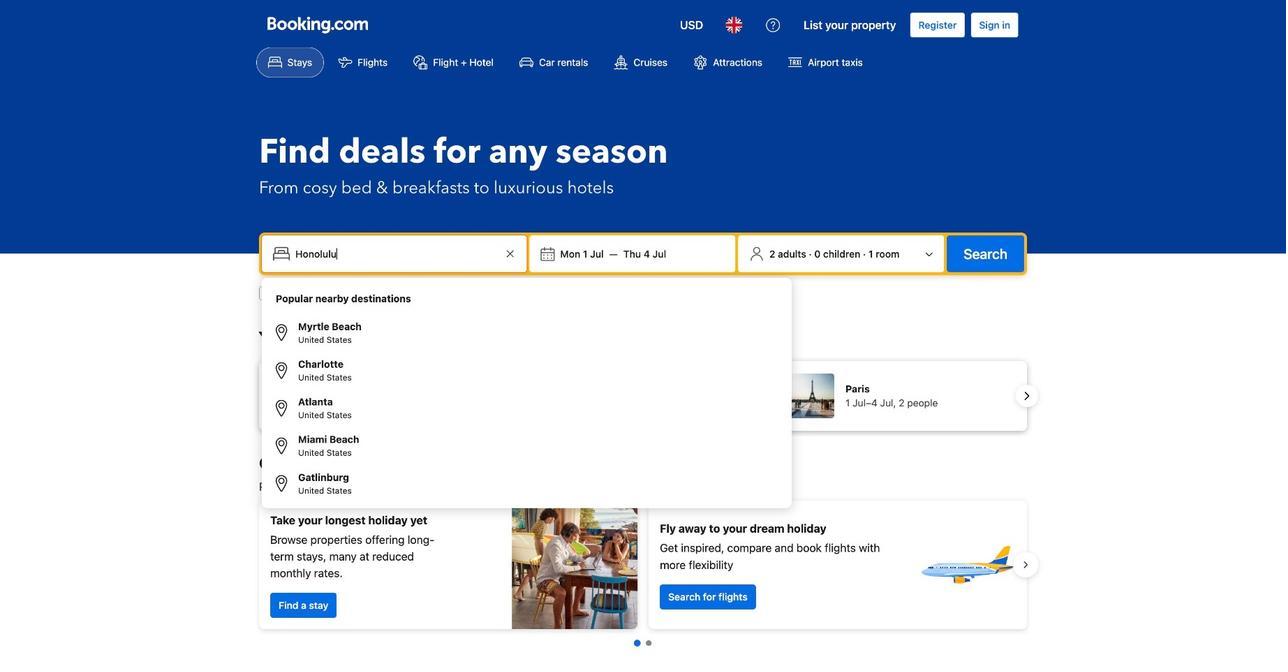 Task type: vqa. For each thing, say whether or not it's contained in the screenshot.
1st WHERE FROM? from the top
no



Task type: describe. For each thing, give the bounding box(es) containing it.
next image
[[1019, 388, 1036, 405]]



Task type: locate. For each thing, give the bounding box(es) containing it.
1 region from the top
[[248, 356, 1039, 437]]

take your longest holiday yet image
[[512, 501, 638, 630]]

1 vertical spatial region
[[248, 495, 1039, 635]]

2 region from the top
[[248, 495, 1039, 635]]

list box
[[268, 283, 787, 503]]

group
[[268, 314, 787, 503]]

booking.com image
[[268, 17, 368, 34]]

0 vertical spatial region
[[248, 356, 1039, 437]]

fly away to your dream holiday image
[[919, 516, 1017, 614]]

Where are you going? field
[[290, 241, 502, 267]]

region
[[248, 356, 1039, 437], [248, 495, 1039, 635]]

progress bar
[[635, 641, 652, 646]]



